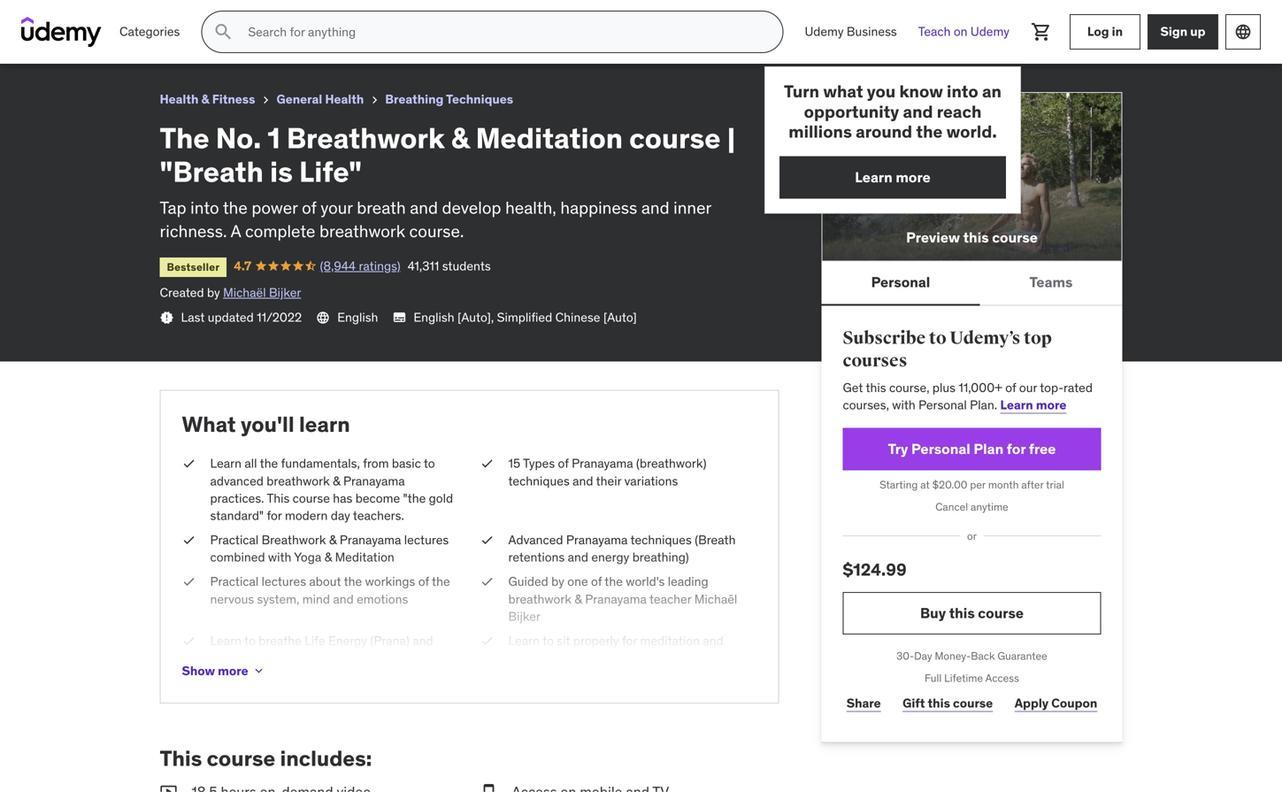 Task type: vqa. For each thing, say whether or not it's contained in the screenshot.
course in the no. 1 breathwork & meditation course | "breath is life" tap into the power of your breath and develop health, happiness and inner richness. a complete breathwork course.
yes



Task type: describe. For each thing, give the bounding box(es) containing it.
one
[[568, 574, 588, 590]]

$20.00
[[933, 478, 968, 492]]

0 vertical spatial bijker
[[269, 285, 301, 301]]

sign up
[[1161, 24, 1206, 39]]

subscribe
[[843, 327, 926, 349]]

the inside learn all the fundamentals, from basic to advanced breathwork & pranayama practices. this course has become "the gold standard" for modern day teachers.
[[260, 456, 278, 472]]

learn all the fundamentals, from basic to advanced breathwork & pranayama practices. this course has become "the gold standard" for modern day teachers.
[[210, 456, 453, 524]]

preview this course button
[[822, 92, 1123, 261]]

breathwork/
[[509, 650, 578, 666]]

xsmall image for learn to breathe life energy (prana) and learn about yogic knowledge about the 5 different layers of being (koshas)
[[182, 632, 196, 650]]

for inside learn all the fundamentals, from basic to advanced breathwork & pranayama practices. this course has become "the gold standard" for modern day teachers.
[[267, 508, 282, 524]]

money-
[[935, 649, 971, 663]]

is for the no. 1 breathwork & meditation course | "breath is life" tap into the power of your breath and develop health, happiness and inner richness. a complete breathwork course.
[[270, 154, 293, 190]]

the inside turn what you know into an opportunity and reach millions around the world.
[[915, 122, 940, 142]]

0 horizontal spatial 41,311
[[214, 31, 246, 47]]

advanced pranayama techniques (breath retentions and energy breathing)
[[509, 532, 736, 565]]

develop
[[442, 197, 501, 218]]

xsmall image for practical lectures about the workings of the nervous system, mind and emotions
[[182, 573, 196, 591]]

[auto]
[[604, 309, 637, 325]]

"the
[[403, 490, 426, 506]]

apply
[[1015, 695, 1049, 711]]

"breath for the no. 1 breathwork & meditation course | "breath is life" tap into the power of your breath and develop health, happiness and inner richness. a complete breathwork course.
[[160, 154, 264, 190]]

starting
[[880, 478, 918, 492]]

michaël
[[223, 285, 266, 301]]

and inside practical lectures about the workings of the nervous system, mind and emotions
[[333, 591, 354, 607]]

& inside the no. 1 breathwork & meditation course | "breath is life" tap into the power of your breath and develop health, happiness and inner richness. a complete breathwork course.
[[451, 120, 470, 156]]

| for the no. 1 breathwork & meditation course | "breath is life" tap into the power of your breath and develop health, happiness and inner richness. a complete breathwork course.
[[727, 120, 736, 156]]

(breath
[[695, 532, 736, 548]]

techniques inside 15 types of pranayama (breathwork) techniques and their variations
[[509, 473, 570, 489]]

practical for practical lectures about the workings of the nervous system, mind and emotions
[[210, 574, 259, 590]]

courses,
[[843, 397, 890, 413]]

learn to breathe life energy (prana) and learn about yogic knowledge about the 5 different layers of being (koshas)
[[210, 633, 435, 684]]

(prana)
[[370, 633, 410, 649]]

teach on udemy link
[[908, 11, 1021, 53]]

0 horizontal spatial (8,944 ratings)
[[127, 31, 207, 47]]

is for the no. 1 breathwork & meditation course | "breath is life"
[[360, 8, 372, 26]]

and up course.
[[410, 197, 438, 218]]

learn inside learn to breathe life energy (prana) and learn about yogic knowledge about the 5 different layers of being (koshas)
[[210, 650, 238, 666]]

gift this course link
[[899, 686, 997, 721]]

practical lectures about the workings of the nervous system, mind and emotions
[[210, 574, 450, 607]]

learn for basic
[[210, 456, 242, 472]]

types
[[523, 456, 555, 472]]

of inside practical lectures about the workings of the nervous system, mind and emotions
[[418, 574, 429, 590]]

has
[[333, 490, 353, 506]]

0 horizontal spatial students
[[249, 31, 298, 47]]

udemy's
[[950, 327, 1021, 349]]

world's
[[626, 574, 665, 590]]

meditation
[[640, 633, 700, 649]]

1 vertical spatial 41,311 students
[[408, 258, 491, 274]]

fundamentals,
[[281, 456, 360, 472]]

breathing techniques link
[[385, 89, 514, 110]]

general health
[[277, 91, 364, 107]]

buy
[[921, 604, 946, 622]]

and inside learn to breathe life energy (prana) and learn about yogic knowledge about the 5 different layers of being (koshas)
[[413, 633, 433, 649]]

more for topmost learn more link
[[896, 166, 929, 184]]

& inside learn all the fundamentals, from basic to advanced breathwork & pranayama practices. this course has become "the gold standard" for modern day teachers.
[[333, 473, 341, 489]]

submit search image
[[213, 21, 234, 42]]

richness.
[[160, 221, 227, 242]]

plan.
[[970, 397, 998, 413]]

1 horizontal spatial learn more link
[[1001, 397, 1067, 413]]

by for guided
[[552, 574, 565, 590]]

the inside learn to breathe life energy (prana) and learn about yogic knowledge about the 5 different layers of being (koshas)
[[407, 650, 425, 666]]

general health link
[[277, 89, 364, 110]]

xsmall image for practical breathwork & pranayama lectures combined with yoga & meditation
[[182, 532, 196, 549]]

updated
[[208, 309, 254, 325]]

course inside gift this course link
[[953, 695, 993, 711]]

show
[[182, 663, 215, 679]]

udemy business link
[[794, 11, 908, 53]]

learn for (prana)
[[210, 633, 242, 649]]

english [auto], simplified chinese [auto]
[[414, 309, 637, 325]]

to for learn to sit properly for meditation and breathwork/ pranayama sessions
[[543, 633, 554, 649]]

pranayama inside 15 types of pranayama (breathwork) techniques and their variations
[[572, 456, 634, 472]]

this for buy
[[950, 604, 975, 622]]

gift
[[903, 695, 925, 711]]

breathe
[[259, 633, 302, 649]]

top-
[[1040, 380, 1064, 396]]

udemy business
[[805, 24, 897, 40]]

0 horizontal spatial about
[[241, 650, 273, 666]]

udemy image
[[21, 17, 102, 47]]

by for created
[[207, 285, 220, 301]]

course inside the no. 1 breathwork & meditation course | "breath is life" tap into the power of your breath and develop health, happiness and inner richness. a complete breathwork course.
[[629, 120, 721, 156]]

what
[[182, 411, 236, 438]]

personal inside get this course, plus 11,000+ of our top-rated courses, with personal plan.
[[919, 397, 967, 413]]

power
[[252, 197, 298, 218]]

2 vertical spatial personal
[[912, 440, 971, 458]]

of inside learn to breathe life energy (prana) and learn about yogic knowledge about the 5 different layers of being (koshas)
[[296, 668, 306, 684]]

you
[[869, 84, 896, 104]]

energy
[[328, 633, 367, 649]]

15 types of pranayama (breathwork) techniques and their variations
[[509, 456, 707, 489]]

breathwork for the no. 1 breathwork & meditation course | "breath is life" tap into the power of your breath and develop health, happiness and inner richness. a complete breathwork course.
[[287, 120, 445, 156]]

meditation for the no. 1 breathwork & meditation course | "breath is life"
[[172, 8, 246, 26]]

log
[[1088, 24, 1110, 39]]

1 vertical spatial (8,944 ratings)
[[320, 258, 401, 274]]

with inside practical breathwork & pranayama lectures combined with yoga & meditation
[[268, 549, 292, 565]]

"breath for the no. 1 breathwork & meditation course | "breath is life"
[[305, 8, 357, 26]]

learn for meditation
[[509, 633, 540, 649]]

0 vertical spatial 41,311 students
[[214, 31, 298, 47]]

& left submit search icon
[[160, 8, 169, 26]]

lectures inside practical lectures about the workings of the nervous system, mind and emotions
[[262, 574, 306, 590]]

life
[[305, 633, 325, 649]]

11,000+
[[959, 380, 1003, 396]]

2 health from the left
[[325, 91, 364, 107]]

teach on udemy
[[919, 24, 1010, 40]]

general
[[277, 91, 322, 107]]

energy
[[592, 549, 630, 565]]

the for the no. 1 breathwork & meditation course | "breath is life" tap into the power of your breath and develop health, happiness and inner richness. a complete breathwork course.
[[160, 120, 209, 156]]

(koshas)
[[344, 668, 391, 684]]

english for english
[[337, 309, 378, 325]]

and inside learn to sit properly for meditation and breathwork/ pranayama sessions
[[703, 633, 724, 649]]

xsmall image for learn to sit properly for meditation and breathwork/ pranayama sessions
[[480, 632, 494, 650]]

variations
[[625, 473, 678, 489]]

& inside guided by one of the world's leading breathwork & pranayama teacher michaēl bijker
[[575, 591, 582, 607]]

guided by one of the world's leading breathwork & pranayama teacher michaēl bijker
[[509, 574, 738, 624]]

1 horizontal spatial (8,944
[[320, 258, 356, 274]]

try
[[888, 440, 909, 458]]

and left inner
[[642, 197, 670, 218]]

techniques
[[446, 91, 514, 107]]

breathing
[[385, 91, 444, 107]]

this inside learn all the fundamentals, from basic to advanced breathwork & pranayama practices. this course has become "the gold standard" for modern day teachers.
[[267, 490, 290, 506]]

into inside the no. 1 breathwork & meditation course | "breath is life" tap into the power of your breath and develop health, happiness and inner richness. a complete breathwork course.
[[190, 197, 219, 218]]

after
[[1022, 478, 1044, 492]]

basic
[[392, 456, 421, 472]]

lifetime
[[945, 671, 984, 685]]

no. for the no. 1 breathwork & meditation course | "breath is life"
[[42, 8, 65, 26]]

pranayama inside guided by one of the world's leading breathwork & pranayama teacher michaēl bijker
[[585, 591, 647, 607]]

1 for the no. 1 breathwork & meditation course | "breath is life"
[[68, 8, 74, 26]]

nervous
[[210, 591, 254, 607]]

learn down our
[[1001, 397, 1034, 413]]

teacher
[[650, 591, 692, 607]]

advanced
[[210, 473, 264, 489]]

0 vertical spatial (8,944
[[127, 31, 163, 47]]

for inside learn to sit properly for meditation and breathwork/ pranayama sessions
[[622, 633, 637, 649]]

breathwork inside learn all the fundamentals, from basic to advanced breathwork & pranayama practices. this course has become "the gold standard" for modern day teachers.
[[267, 473, 330, 489]]

become
[[356, 490, 400, 506]]

0 horizontal spatial 4.7
[[88, 31, 106, 47]]

last
[[181, 309, 205, 325]]

course inside learn all the fundamentals, from basic to advanced breathwork & pranayama practices. this course has become "the gold standard" for modern day teachers.
[[293, 490, 330, 506]]

guarantee
[[998, 649, 1048, 663]]

inner
[[674, 197, 712, 218]]

what
[[827, 84, 865, 104]]

tap
[[160, 197, 186, 218]]

course down different on the bottom left of page
[[207, 745, 275, 772]]

at
[[921, 478, 930, 492]]

5
[[428, 650, 435, 666]]

course.
[[409, 221, 464, 242]]

this for preview
[[964, 228, 989, 247]]

breathing)
[[633, 549, 689, 565]]

with inside get this course, plus 11,000+ of our top-rated courses, with personal plan.
[[893, 397, 916, 413]]

from
[[363, 456, 389, 472]]

courses
[[843, 350, 908, 372]]

1 horizontal spatial 4.7
[[234, 258, 252, 274]]

preview this course
[[907, 228, 1038, 247]]

& down day at the left bottom of the page
[[329, 532, 337, 548]]

get
[[843, 380, 863, 396]]



Task type: locate. For each thing, give the bounding box(es) containing it.
the no. 1 breathwork & meditation course | "breath is life"
[[14, 8, 407, 26]]

1 horizontal spatial life"
[[375, 8, 407, 26]]

this up courses,
[[866, 380, 887, 396]]

course language image
[[316, 311, 330, 325]]

0 vertical spatial learn more link
[[786, 155, 1000, 195]]

health right general
[[325, 91, 364, 107]]

course down lifetime
[[953, 695, 993, 711]]

of inside get this course, plus 11,000+ of our top-rated courses, with personal plan.
[[1006, 380, 1017, 396]]

of right types
[[558, 456, 569, 472]]

1 udemy from the left
[[805, 24, 844, 40]]

0 horizontal spatial by
[[207, 285, 220, 301]]

modern
[[285, 508, 328, 524]]

system,
[[257, 591, 300, 607]]

(8,944 ratings) down the no. 1 breathwork & meditation course | "breath is life" at the top of the page
[[127, 31, 207, 47]]

advanced
[[509, 532, 563, 548]]

0 horizontal spatial 1
[[68, 8, 74, 26]]

michaēl
[[695, 591, 738, 607]]

practical for practical breathwork & pranayama lectures combined with yoga & meditation
[[210, 532, 259, 548]]

0 vertical spatial lectures
[[404, 532, 449, 548]]

0 vertical spatial breathwork
[[320, 221, 405, 242]]

and
[[903, 103, 931, 123], [410, 197, 438, 218], [642, 197, 670, 218], [573, 473, 594, 489], [568, 549, 589, 565], [333, 591, 354, 607], [413, 633, 433, 649], [703, 633, 724, 649]]

0 vertical spatial 4.7
[[88, 31, 106, 47]]

0 horizontal spatial meditation
[[172, 8, 246, 26]]

1 horizontal spatial students
[[442, 258, 491, 274]]

the inside the no. 1 breathwork & meditation course | "breath is life" tap into the power of your breath and develop health, happiness and inner richness. a complete breathwork course.
[[223, 197, 248, 218]]

2 practical from the top
[[210, 574, 259, 590]]

complete
[[245, 221, 316, 242]]

learn more down around
[[857, 166, 929, 184]]

(8,944 ratings) down breath
[[320, 258, 401, 274]]

learn up show more button
[[210, 633, 242, 649]]

to inside learn to sit properly for meditation and breathwork/ pranayama sessions
[[543, 633, 554, 649]]

xsmall image inside show more button
[[252, 664, 266, 678]]

1 horizontal spatial meditation
[[335, 549, 395, 565]]

and up one
[[568, 549, 589, 565]]

1 vertical spatial life"
[[299, 154, 362, 190]]

1 practical from the top
[[210, 532, 259, 548]]

41,311 down course.
[[408, 258, 439, 274]]

plus
[[933, 380, 956, 396]]

1 vertical spatial no.
[[216, 120, 261, 156]]

learn inside learn all the fundamentals, from basic to advanced breathwork & pranayama practices. this course has become "the gold standard" for modern day teachers.
[[210, 456, 242, 472]]

practical inside practical breathwork & pranayama lectures combined with yoga & meditation
[[210, 532, 259, 548]]

meditation up 'health & fitness'
[[172, 8, 246, 26]]

meditation up workings
[[335, 549, 395, 565]]

the inside guided by one of the world's leading breathwork & pranayama teacher michaēl bijker
[[605, 574, 623, 590]]

1 horizontal spatial by
[[552, 574, 565, 590]]

categories
[[120, 24, 180, 40]]

0 horizontal spatial life"
[[299, 154, 362, 190]]

and inside 15 types of pranayama (breathwork) techniques and their variations
[[573, 473, 594, 489]]

teachers.
[[353, 508, 404, 524]]

0 horizontal spatial 41,311 students
[[214, 31, 298, 47]]

0 horizontal spatial bijker
[[269, 285, 301, 301]]

0 vertical spatial techniques
[[509, 473, 570, 489]]

happiness
[[561, 197, 638, 218]]

breathwork down guided
[[509, 591, 572, 607]]

what you'll learn
[[182, 411, 350, 438]]

to inside the subscribe to udemy's top courses
[[929, 327, 947, 349]]

1 vertical spatial 4.7
[[234, 258, 252, 274]]

0 vertical spatial by
[[207, 285, 220, 301]]

1 vertical spatial for
[[267, 508, 282, 524]]

1 horizontal spatial with
[[893, 397, 916, 413]]

pranayama inside the advanced pranayama techniques (breath retentions and energy breathing)
[[566, 532, 628, 548]]

course up back
[[978, 604, 1024, 622]]

0 vertical spatial ratings)
[[166, 31, 207, 47]]

and down michaēl
[[703, 633, 724, 649]]

learn inside learn to sit properly for meditation and breathwork/ pranayama sessions
[[509, 633, 540, 649]]

plan
[[974, 440, 1004, 458]]

trial
[[1046, 478, 1065, 492]]

$124.99
[[843, 559, 907, 580]]

1 vertical spatial learn more link
[[1001, 397, 1067, 413]]

small image
[[480, 782, 498, 792]]

of right workings
[[418, 574, 429, 590]]

and left 'reach'
[[903, 103, 931, 123]]

the down know
[[915, 122, 940, 142]]

of left our
[[1006, 380, 1017, 396]]

the up emotions
[[344, 574, 362, 590]]

xsmall image for learn all the fundamentals, from basic to advanced breathwork & pranayama practices. this course has become "the gold standard" for modern day teachers.
[[182, 455, 196, 472]]

Search for anything text field
[[245, 17, 762, 47]]

0 vertical spatial 41,311
[[214, 31, 246, 47]]

tab list
[[822, 261, 1123, 306]]

to left breathe
[[244, 633, 256, 649]]

2 horizontal spatial for
[[1007, 440, 1026, 458]]

leading
[[668, 574, 709, 590]]

2 horizontal spatial meditation
[[476, 120, 623, 156]]

of inside the no. 1 breathwork & meditation course | "breath is life" tap into the power of your breath and develop health, happiness and inner richness. a complete breathwork course.
[[302, 197, 317, 218]]

anytime
[[971, 500, 1009, 514]]

teams button
[[980, 261, 1123, 304]]

course inside buy this course button
[[978, 604, 1024, 622]]

no. inside the no. 1 breathwork & meditation course | "breath is life" tap into the power of your breath and develop health, happiness and inner richness. a complete breathwork course.
[[216, 120, 261, 156]]

english for english [auto], simplified chinese [auto]
[[414, 309, 455, 325]]

1 left categories
[[68, 8, 74, 26]]

no.
[[42, 8, 65, 26], [216, 120, 261, 156]]

practical inside practical lectures about the workings of the nervous system, mind and emotions
[[210, 574, 259, 590]]

0 vertical spatial students
[[249, 31, 298, 47]]

0 horizontal spatial english
[[337, 309, 378, 325]]

more right show
[[218, 663, 248, 679]]

day
[[331, 508, 350, 524]]

gift this course
[[903, 695, 993, 711]]

back
[[971, 649, 995, 663]]

access
[[986, 671, 1020, 685]]

pranayama down teachers.
[[340, 532, 401, 548]]

1 vertical spatial lectures
[[262, 574, 306, 590]]

1 vertical spatial techniques
[[631, 532, 692, 548]]

to left "sit"
[[543, 633, 554, 649]]

"breath inside the no. 1 breathwork & meditation course | "breath is life" tap into the power of your breath and develop health, happiness and inner richness. a complete breathwork course.
[[160, 154, 264, 190]]

english right "closed captions" icon
[[414, 309, 455, 325]]

1 vertical spatial practical
[[210, 574, 259, 590]]

get this course, plus 11,000+ of our top-rated courses, with personal plan.
[[843, 380, 1093, 413]]

by inside guided by one of the world's leading breathwork & pranayama teacher michaēl bijker
[[552, 574, 565, 590]]

2 horizontal spatial about
[[372, 650, 404, 666]]

tab list containing personal
[[822, 261, 1123, 306]]

learn up breathwork/
[[509, 633, 540, 649]]

1 horizontal spatial learn
[[299, 411, 350, 438]]

1 horizontal spatial (8,944 ratings)
[[320, 258, 401, 274]]

bijker
[[269, 285, 301, 301], [509, 609, 541, 624]]

breathwork inside the no. 1 breathwork & meditation course | "breath is life" tap into the power of your breath and develop health, happiness and inner richness. a complete breathwork course.
[[287, 120, 445, 156]]

meditation up health,
[[476, 120, 623, 156]]

more down around
[[896, 166, 929, 184]]

0 horizontal spatial lectures
[[262, 574, 306, 590]]

learn more link down around
[[786, 155, 1000, 195]]

learn
[[299, 411, 350, 438], [210, 650, 238, 666]]

lectures up system,
[[262, 574, 306, 590]]

pranayama up 'energy'
[[566, 532, 628, 548]]

learn more link
[[786, 155, 1000, 195], [1001, 397, 1067, 413]]

shopping cart with 0 items image
[[1031, 21, 1053, 42]]

xsmall image left yogic at the left of the page
[[252, 664, 266, 678]]

to inside learn all the fundamentals, from basic to advanced breathwork & pranayama practices. this course has become "the gold standard" for modern day teachers.
[[424, 456, 435, 472]]

0 horizontal spatial learn more
[[857, 166, 929, 184]]

is
[[360, 8, 372, 26], [270, 154, 293, 190]]

breathwork inside practical breathwork & pranayama lectures combined with yoga & meditation
[[262, 532, 326, 548]]

life" for the no. 1 breathwork & meditation course | "breath is life"
[[375, 8, 407, 26]]

2 vertical spatial more
[[218, 663, 248, 679]]

yoga
[[294, 549, 322, 565]]

english right course language image
[[337, 309, 378, 325]]

xsmall image for advanced
[[480, 532, 494, 549]]

xsmall image left guided
[[480, 573, 494, 591]]

breathwork inside guided by one of the world's leading breathwork & pranayama teacher michaēl bijker
[[509, 591, 572, 607]]

with down "course,"
[[893, 397, 916, 413]]

1 vertical spatial meditation
[[476, 120, 623, 156]]

and up 5
[[413, 633, 433, 649]]

of left your
[[302, 197, 317, 218]]

sessions
[[645, 650, 693, 666]]

turn
[[790, 84, 824, 104]]

(8,944 down the no. 1 breathwork & meditation course | "breath is life" at the top of the page
[[127, 31, 163, 47]]

2 horizontal spatial more
[[1036, 397, 1067, 413]]

more inside button
[[218, 663, 248, 679]]

techniques down types
[[509, 473, 570, 489]]

(breathwork)
[[637, 456, 707, 472]]

& right "yoga"
[[325, 549, 332, 565]]

log in link
[[1070, 14, 1141, 50]]

1 vertical spatial bijker
[[509, 609, 541, 624]]

1 horizontal spatial more
[[896, 166, 929, 184]]

xsmall image for guided
[[480, 573, 494, 591]]

breathwork down fundamentals,
[[267, 473, 330, 489]]

1 vertical spatial 41,311
[[408, 258, 439, 274]]

xsmall image left advanced
[[480, 532, 494, 549]]

0 horizontal spatial bestseller
[[21, 33, 74, 47]]

about up layers
[[241, 650, 273, 666]]

1 vertical spatial personal
[[919, 397, 967, 413]]

1 horizontal spatial english
[[414, 309, 455, 325]]

0 vertical spatial no.
[[42, 8, 65, 26]]

includes:
[[280, 745, 372, 772]]

0 horizontal spatial for
[[267, 508, 282, 524]]

pranayama inside learn all the fundamentals, from basic to advanced breathwork & pranayama practices. this course has become "the gold standard" for modern day teachers.
[[344, 473, 405, 489]]

the for the no. 1 breathwork & meditation course | "breath is life"
[[14, 8, 39, 26]]

1 vertical spatial learn more
[[1001, 397, 1067, 413]]

course up inner
[[629, 120, 721, 156]]

course up modern
[[293, 490, 330, 506]]

1 vertical spatial breathwork
[[287, 120, 445, 156]]

0 vertical spatial more
[[896, 166, 929, 184]]

to
[[929, 327, 947, 349], [424, 456, 435, 472], [244, 633, 256, 649], [543, 633, 554, 649]]

more for show more button
[[218, 663, 248, 679]]

pranayama inside practical breathwork & pranayama lectures combined with yoga & meditation
[[340, 532, 401, 548]]

0 vertical spatial bestseller
[[21, 33, 74, 47]]

pranayama
[[572, 456, 634, 472], [344, 473, 405, 489], [340, 532, 401, 548], [566, 532, 628, 548], [585, 591, 647, 607], [581, 650, 642, 666]]

learn more link down our
[[1001, 397, 1067, 413]]

1 horizontal spatial bestseller
[[167, 260, 220, 274]]

this inside get this course, plus 11,000+ of our top-rated courses, with personal plan.
[[866, 380, 887, 396]]

choose a language image
[[1235, 23, 1253, 41]]

meditation inside the no. 1 breathwork & meditation course | "breath is life" tap into the power of your breath and develop health, happiness and inner richness. a complete breathwork course.
[[476, 120, 623, 156]]

1 horizontal spatial 41,311
[[408, 258, 439, 274]]

"breath
[[305, 8, 357, 26], [160, 154, 264, 190]]

&
[[160, 8, 169, 26], [201, 91, 209, 107], [451, 120, 470, 156], [333, 473, 341, 489], [329, 532, 337, 548], [325, 549, 332, 565], [575, 591, 582, 607]]

(8,944
[[127, 31, 163, 47], [320, 258, 356, 274]]

the inside the no. 1 breathwork & meditation course | "breath is life" tap into the power of your breath and develop health, happiness and inner richness. a complete breathwork course.
[[160, 120, 209, 156]]

1 horizontal spatial udemy
[[971, 24, 1010, 40]]

breathwork down breath
[[320, 221, 405, 242]]

[auto], simplified
[[458, 309, 553, 325]]

course up the teams
[[992, 228, 1038, 247]]

practical up 'nervous'
[[210, 574, 259, 590]]

health,
[[506, 197, 557, 218]]

xsmall image left the '15'
[[480, 455, 494, 472]]

the
[[915, 122, 940, 142], [223, 197, 248, 218], [260, 456, 278, 472], [344, 574, 362, 590], [432, 574, 450, 590], [605, 574, 623, 590], [407, 650, 425, 666]]

0 horizontal spatial ratings)
[[166, 31, 207, 47]]

into inside turn what you know into an opportunity and reach millions around the world.
[[944, 84, 974, 104]]

0 vertical spatial learn more
[[857, 166, 929, 184]]

0 horizontal spatial (8,944
[[127, 31, 163, 47]]

about down (prana)
[[372, 650, 404, 666]]

course right submit search icon
[[249, 8, 295, 26]]

pranayama down properly
[[581, 650, 642, 666]]

1 for the no. 1 breathwork & meditation course | "breath is life" tap into the power of your breath and develop health, happiness and inner richness. a complete breathwork course.
[[268, 120, 280, 156]]

1 vertical spatial "breath
[[160, 154, 264, 190]]

the no. 1 breathwork & meditation course | "breath is life" tap into the power of your breath and develop health, happiness and inner richness. a complete breathwork course.
[[160, 120, 736, 242]]

breathwork for the no. 1 breathwork & meditation course | "breath is life"
[[78, 8, 157, 26]]

breathwork
[[78, 8, 157, 26], [287, 120, 445, 156], [262, 532, 326, 548]]

of right one
[[591, 574, 602, 590]]

bijker up 11/2022
[[269, 285, 301, 301]]

and inside turn what you know into an opportunity and reach millions around the world.
[[903, 103, 931, 123]]

to for subscribe to udemy's top courses
[[929, 327, 947, 349]]

1 horizontal spatial bijker
[[509, 609, 541, 624]]

no. for the no. 1 breathwork & meditation course | "breath is life" tap into the power of your breath and develop health, happiness and inner richness. a complete breathwork course.
[[216, 120, 261, 156]]

buy this course button
[[843, 592, 1102, 635]]

0 vertical spatial learn
[[299, 411, 350, 438]]

lectures
[[404, 532, 449, 548], [262, 574, 306, 590]]

into up the richness.
[[190, 197, 219, 218]]

the up a
[[223, 197, 248, 218]]

15
[[509, 456, 521, 472]]

learn down around
[[857, 166, 893, 184]]

for left modern
[[267, 508, 282, 524]]

0 vertical spatial (8,944 ratings)
[[127, 31, 207, 47]]

all
[[245, 456, 257, 472]]

1 vertical spatial ratings)
[[359, 258, 401, 274]]

this right the gift
[[928, 695, 951, 711]]

personal up $20.00
[[912, 440, 971, 458]]

1 horizontal spatial learn more
[[1001, 397, 1067, 413]]

health left fitness
[[160, 91, 199, 107]]

english
[[337, 309, 378, 325], [414, 309, 455, 325]]

0 vertical spatial personal
[[872, 273, 931, 291]]

udemy left business on the top of page
[[805, 24, 844, 40]]

opportunity
[[809, 103, 899, 123]]

1 english from the left
[[337, 309, 378, 325]]

personal down plus on the right top of the page
[[919, 397, 967, 413]]

& down 'breathing techniques' link
[[451, 120, 470, 156]]

personal down preview
[[872, 273, 931, 291]]

2 english from the left
[[414, 309, 455, 325]]

the right workings
[[432, 574, 450, 590]]

of inside guided by one of the world's leading breathwork & pranayama teacher michaēl bijker
[[591, 574, 602, 590]]

the down 'energy'
[[605, 574, 623, 590]]

categories button
[[109, 11, 191, 53]]

& inside health & fitness link
[[201, 91, 209, 107]]

more down the top-
[[1036, 397, 1067, 413]]

top
[[1024, 327, 1052, 349]]

for left free
[[1007, 440, 1026, 458]]

learn up fundamentals,
[[299, 411, 350, 438]]

this up small icon
[[160, 745, 202, 772]]

yogic
[[276, 650, 305, 666]]

0 horizontal spatial more
[[218, 663, 248, 679]]

0 horizontal spatial udemy
[[805, 24, 844, 40]]

mind
[[303, 591, 330, 607]]

small image
[[160, 782, 177, 792]]

into left an
[[944, 84, 974, 104]]

1 health from the left
[[160, 91, 199, 107]]

is inside the no. 1 breathwork & meditation course | "breath is life" tap into the power of your breath and develop health, happiness and inner richness. a complete breathwork course.
[[270, 154, 293, 190]]

with left "yoga"
[[268, 549, 292, 565]]

the
[[14, 8, 39, 26], [160, 120, 209, 156]]

& up has
[[333, 473, 341, 489]]

about inside practical lectures about the workings of the nervous system, mind and emotions
[[309, 574, 341, 590]]

0 horizontal spatial learn
[[210, 650, 238, 666]]

xsmall image
[[259, 93, 273, 107], [368, 93, 382, 107], [182, 455, 196, 472], [182, 532, 196, 549], [182, 573, 196, 591], [182, 632, 196, 650], [480, 632, 494, 650]]

month
[[989, 478, 1019, 492]]

xsmall image for last
[[160, 311, 174, 325]]

or
[[968, 529, 977, 543]]

2 vertical spatial breathwork
[[509, 591, 572, 607]]

students
[[249, 31, 298, 47], [442, 258, 491, 274]]

1 vertical spatial more
[[1036, 397, 1067, 413]]

and inside the advanced pranayama techniques (breath retentions and energy breathing)
[[568, 549, 589, 565]]

learn inside learn to breathe life energy (prana) and learn about yogic knowledge about the 5 different layers of being (koshas)
[[210, 633, 242, 649]]

1 horizontal spatial 1
[[268, 120, 280, 156]]

course inside preview this course button
[[992, 228, 1038, 247]]

0 vertical spatial with
[[893, 397, 916, 413]]

bijker inside guided by one of the world's leading breathwork & pranayama teacher michaēl bijker
[[509, 609, 541, 624]]

world.
[[944, 122, 992, 142]]

0 vertical spatial life"
[[375, 8, 407, 26]]

1 horizontal spatial no.
[[216, 120, 261, 156]]

2 udemy from the left
[[971, 24, 1010, 40]]

breath
[[357, 197, 406, 218]]

of inside 15 types of pranayama (breathwork) techniques and their variations
[[558, 456, 569, 472]]

pranayama inside learn to sit properly for meditation and breathwork/ pranayama sessions
[[581, 650, 642, 666]]

a
[[231, 221, 241, 242]]

pranayama down world's
[[585, 591, 647, 607]]

1 vertical spatial this
[[160, 745, 202, 772]]

breathwork inside the no. 1 breathwork & meditation course | "breath is life" tap into the power of your breath and develop health, happiness and inner richness. a complete breathwork course.
[[320, 221, 405, 242]]

0 vertical spatial the
[[14, 8, 39, 26]]

life" up the breathing in the top of the page
[[375, 8, 407, 26]]

life" for the no. 1 breathwork & meditation course | "breath is life" tap into the power of your breath and develop health, happiness and inner richness. a complete breathwork course.
[[299, 154, 362, 190]]

1 vertical spatial with
[[268, 549, 292, 565]]

1 vertical spatial students
[[442, 258, 491, 274]]

of down yogic at the left of the page
[[296, 668, 306, 684]]

log in
[[1088, 24, 1123, 39]]

in
[[1112, 24, 1123, 39]]

1 horizontal spatial lectures
[[404, 532, 449, 548]]

this right preview
[[964, 228, 989, 247]]

retentions
[[509, 549, 565, 565]]

udemy right on
[[971, 24, 1010, 40]]

1 horizontal spatial techniques
[[631, 532, 692, 548]]

to inside learn to breathe life energy (prana) and learn about yogic knowledge about the 5 different layers of being (koshas)
[[244, 633, 256, 649]]

4.7 up michaël
[[234, 258, 252, 274]]

about up 'mind'
[[309, 574, 341, 590]]

this right buy
[[950, 604, 975, 622]]

per
[[971, 478, 986, 492]]

you'll
[[241, 411, 294, 438]]

the left 5
[[407, 650, 425, 666]]

this up modern
[[267, 490, 290, 506]]

0 horizontal spatial techniques
[[509, 473, 570, 489]]

0 vertical spatial for
[[1007, 440, 1026, 458]]

lectures inside practical breathwork & pranayama lectures combined with yoga & meditation
[[404, 532, 449, 548]]

1 horizontal spatial ratings)
[[359, 258, 401, 274]]

41,311 students down the no. 1 breathwork & meditation course | "breath is life" at the top of the page
[[214, 31, 298, 47]]

standard"
[[210, 508, 264, 524]]

life" inside the no. 1 breathwork & meditation course | "breath is life" tap into the power of your breath and develop health, happiness and inner richness. a complete breathwork course.
[[299, 154, 362, 190]]

0 vertical spatial is
[[360, 8, 372, 26]]

to for learn to breathe life energy (prana) and learn about yogic knowledge about the 5 different layers of being (koshas)
[[244, 633, 256, 649]]

1 vertical spatial 1
[[268, 120, 280, 156]]

sit
[[557, 633, 571, 649]]

up
[[1191, 24, 1206, 39]]

1 vertical spatial by
[[552, 574, 565, 590]]

2 vertical spatial for
[[622, 633, 637, 649]]

1 vertical spatial breathwork
[[267, 473, 330, 489]]

0 vertical spatial practical
[[210, 532, 259, 548]]

xsmall image
[[160, 311, 174, 325], [480, 455, 494, 472], [480, 532, 494, 549], [480, 573, 494, 591], [252, 664, 266, 678]]

pranayama down from
[[344, 473, 405, 489]]

1 horizontal spatial "breath
[[305, 8, 357, 26]]

xsmall image left last
[[160, 311, 174, 325]]

meditation for the no. 1 breathwork & meditation course | "breath is life" tap into the power of your breath and develop health, happiness and inner richness. a complete breathwork course.
[[476, 120, 623, 156]]

"breath up general health
[[305, 8, 357, 26]]

day
[[915, 649, 933, 663]]

ratings) down the no. 1 breathwork & meditation course | "breath is life" at the top of the page
[[166, 31, 207, 47]]

2 vertical spatial breathwork
[[262, 532, 326, 548]]

| inside the no. 1 breathwork & meditation course | "breath is life" tap into the power of your breath and develop health, happiness and inner richness. a complete breathwork course.
[[727, 120, 736, 156]]

students right submit search icon
[[249, 31, 298, 47]]

closed captions image
[[393, 310, 407, 324]]

41,311 students down course.
[[408, 258, 491, 274]]

1 vertical spatial (8,944
[[320, 258, 356, 274]]

on
[[954, 24, 968, 40]]

| for the no. 1 breathwork & meditation course | "breath is life"
[[298, 8, 302, 26]]

xsmall image for 15
[[480, 455, 494, 472]]

personal inside button
[[872, 273, 931, 291]]

0 horizontal spatial no.
[[42, 8, 65, 26]]

0 vertical spatial "breath
[[305, 8, 357, 26]]

this for get
[[866, 380, 887, 396]]

around
[[858, 122, 912, 142]]

1 inside the no. 1 breathwork & meditation course | "breath is life" tap into the power of your breath and develop health, happiness and inner richness. a complete breathwork course.
[[268, 120, 280, 156]]

this for gift
[[928, 695, 951, 711]]

knowledge
[[308, 650, 369, 666]]

1 horizontal spatial the
[[160, 120, 209, 156]]

1 vertical spatial the
[[160, 120, 209, 156]]

ratings) up "closed captions" icon
[[359, 258, 401, 274]]

and left their
[[573, 473, 594, 489]]

properly
[[574, 633, 619, 649]]

techniques inside the advanced pranayama techniques (breath retentions and energy breathing)
[[631, 532, 692, 548]]

meditation inside practical breathwork & pranayama lectures combined with yoga & meditation
[[335, 549, 395, 565]]

30-
[[897, 649, 915, 663]]



